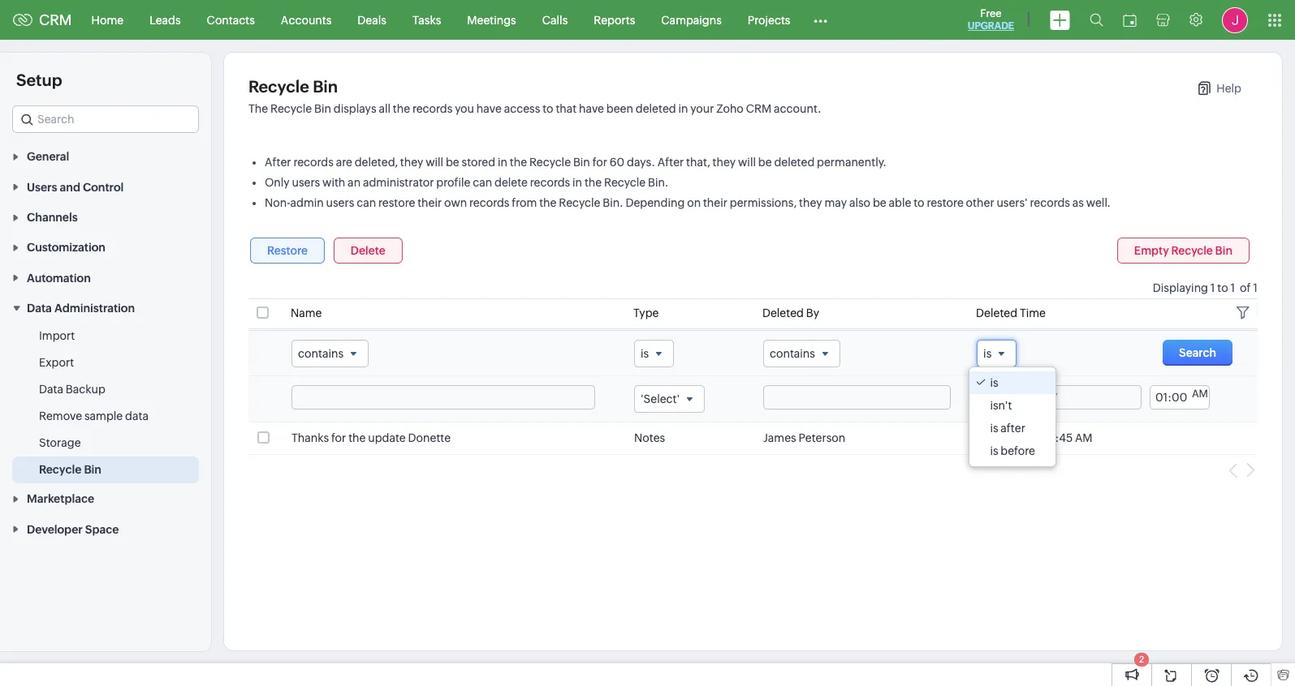 Task type: vqa. For each thing, say whether or not it's contained in the screenshot.
Help
yes



Task type: locate. For each thing, give the bounding box(es) containing it.
records left the you
[[412, 102, 453, 115]]

1 horizontal spatial to
[[914, 197, 925, 210]]

1 horizontal spatial users
[[326, 197, 354, 210]]

'select'
[[641, 393, 680, 406]]

recycle up the from
[[529, 156, 571, 169]]

2 will from the left
[[738, 156, 756, 169]]

isn't
[[990, 400, 1012, 413]]

1 horizontal spatial will
[[738, 156, 756, 169]]

1 horizontal spatial for
[[592, 156, 607, 169]]

crm right zoho on the top right of page
[[746, 102, 772, 115]]

None field
[[12, 106, 199, 133]]

1 horizontal spatial deleted
[[774, 156, 815, 169]]

0 horizontal spatial will
[[426, 156, 443, 169]]

0 horizontal spatial restore
[[378, 197, 415, 210]]

restore down administrator
[[378, 197, 415, 210]]

contains for first contains field from the left
[[298, 348, 343, 361]]

1 contains field from the left
[[292, 340, 369, 368]]

0 vertical spatial crm
[[39, 11, 72, 28]]

is field
[[634, 340, 674, 368], [977, 340, 1017, 368]]

contains field down name at the top of page
[[292, 340, 369, 368]]

1 their from the left
[[418, 197, 442, 210]]

tree
[[970, 368, 1056, 467]]

channels
[[27, 211, 78, 224]]

deleted right been at the left top of page
[[636, 102, 676, 115]]

0 horizontal spatial after
[[265, 156, 291, 169]]

as
[[1072, 197, 1084, 210]]

users up admin
[[292, 176, 320, 189]]

1 horizontal spatial their
[[703, 197, 728, 210]]

2 horizontal spatial in
[[678, 102, 688, 115]]

for left 60
[[592, 156, 607, 169]]

remove sample data
[[39, 410, 149, 423]]

the
[[248, 102, 268, 115]]

1 vertical spatial for
[[331, 432, 346, 445]]

recycle down storage
[[39, 464, 81, 477]]

deleted for deleted by
[[762, 307, 804, 320]]

users down with
[[326, 197, 354, 210]]

deleted up permissions,
[[774, 156, 815, 169]]

1 1 from the left
[[1211, 282, 1215, 295]]

name
[[291, 307, 322, 320]]

james
[[763, 432, 796, 445]]

1 horizontal spatial 1
[[1231, 282, 1235, 295]]

accounts link
[[268, 0, 345, 39]]

0 vertical spatial can
[[473, 176, 492, 189]]

users and control button
[[0, 172, 211, 202]]

0 vertical spatial for
[[592, 156, 607, 169]]

1 vertical spatial deleted
[[774, 156, 815, 169]]

create menu image
[[1050, 10, 1070, 30]]

the
[[393, 102, 410, 115], [510, 156, 527, 169], [585, 176, 602, 189], [539, 197, 557, 210], [348, 432, 366, 445]]

that,
[[686, 156, 710, 169]]

is after
[[990, 422, 1025, 435]]

2023
[[1012, 432, 1040, 445]]

data backup
[[39, 383, 105, 396]]

recycle down 60
[[604, 176, 646, 189]]

1 vertical spatial in
[[498, 156, 507, 169]]

0 horizontal spatial am
[[1075, 432, 1093, 445]]

0 horizontal spatial users
[[292, 176, 320, 189]]

data
[[27, 302, 52, 315], [39, 383, 63, 396]]

1 horizontal spatial contains field
[[763, 340, 840, 368]]

be
[[446, 156, 459, 169], [758, 156, 772, 169], [873, 197, 886, 210]]

0 vertical spatial am
[[1192, 388, 1208, 400]]

2 1 from the left
[[1231, 282, 1235, 295]]

1 horizontal spatial contains
[[770, 348, 815, 361]]

1 is field from the left
[[634, 340, 674, 368]]

free
[[980, 7, 1002, 19]]

tasks
[[412, 13, 441, 26]]

export
[[39, 357, 74, 370]]

permissions,
[[730, 197, 797, 210]]

1 deleted from the left
[[762, 307, 804, 320]]

contains field down by on the right of page
[[763, 340, 840, 368]]

1 vertical spatial data
[[39, 383, 63, 396]]

1 horizontal spatial am
[[1192, 388, 1208, 400]]

0 horizontal spatial to
[[543, 102, 553, 115]]

crm inside recycle bin the recycle bin displays all the records you have access to that have been deleted in your zoho crm account.
[[746, 102, 772, 115]]

space
[[85, 524, 119, 537]]

contains field
[[292, 340, 369, 368], [763, 340, 840, 368]]

in
[[678, 102, 688, 115], [498, 156, 507, 169], [573, 176, 582, 189]]

2 restore from the left
[[927, 197, 964, 210]]

recycle
[[248, 77, 309, 96], [270, 102, 312, 115], [529, 156, 571, 169], [604, 176, 646, 189], [559, 197, 600, 210], [39, 464, 81, 477]]

for right thanks
[[331, 432, 346, 445]]

1 horizontal spatial deleted
[[976, 307, 1018, 320]]

bin
[[313, 77, 338, 96], [314, 102, 331, 115], [573, 156, 590, 169], [84, 464, 102, 477]]

zoho
[[716, 102, 744, 115]]

delete
[[495, 176, 528, 189]]

in left your
[[678, 102, 688, 115]]

calendar image
[[1123, 13, 1137, 26]]

1 horizontal spatial restore
[[927, 197, 964, 210]]

1 vertical spatial crm
[[746, 102, 772, 115]]

deleted left by on the right of page
[[762, 307, 804, 320]]

1 right of
[[1253, 282, 1258, 295]]

0 horizontal spatial be
[[446, 156, 459, 169]]

in right delete
[[573, 176, 582, 189]]

0 vertical spatial to
[[543, 102, 553, 115]]

2 horizontal spatial they
[[799, 197, 822, 210]]

search element
[[1080, 0, 1113, 40]]

1 horizontal spatial bin.
[[648, 176, 669, 189]]

'Select' field
[[634, 386, 705, 414]]

0 horizontal spatial in
[[498, 156, 507, 169]]

contains
[[298, 348, 343, 361], [770, 348, 815, 361]]

contacts link
[[194, 0, 268, 39]]

can down an on the top left of the page
[[357, 197, 376, 210]]

profile
[[436, 176, 470, 189]]

they right that,
[[713, 156, 736, 169]]

backup
[[66, 383, 105, 396]]

leads link
[[137, 0, 194, 39]]

restore left other
[[927, 197, 964, 210]]

0 horizontal spatial their
[[418, 197, 442, 210]]

remove
[[39, 410, 82, 423]]

1 contains from the left
[[298, 348, 343, 361]]

will up permissions,
[[738, 156, 756, 169]]

None button
[[250, 238, 325, 264], [334, 238, 403, 264], [1117, 238, 1250, 264], [1163, 340, 1233, 366], [250, 238, 325, 264], [334, 238, 403, 264], [1117, 238, 1250, 264], [1163, 340, 1233, 366]]

1 have from the left
[[477, 102, 502, 115]]

data up import link
[[27, 302, 52, 315]]

of
[[1240, 282, 1251, 295]]

tree containing is
[[970, 368, 1056, 467]]

be right the also
[[873, 197, 886, 210]]

is field up 'select' at the bottom of the page
[[634, 340, 674, 368]]

to left that
[[543, 102, 553, 115]]

records down delete
[[469, 197, 510, 210]]

data for data backup
[[39, 383, 63, 396]]

0 horizontal spatial contains field
[[292, 340, 369, 368]]

Other Modules field
[[803, 7, 838, 33]]

None text field
[[763, 386, 951, 410], [1151, 388, 1192, 406], [763, 386, 951, 410], [1151, 388, 1192, 406]]

be up the profile
[[446, 156, 459, 169]]

data administration region
[[0, 323, 211, 484]]

deals link
[[345, 0, 399, 39]]

bin inside the data administration 'region'
[[84, 464, 102, 477]]

1 vertical spatial bin.
[[603, 197, 623, 210]]

1 horizontal spatial crm
[[746, 102, 772, 115]]

deals
[[358, 13, 386, 26]]

search image
[[1090, 13, 1104, 27]]

1 right displaying
[[1211, 282, 1215, 295]]

have right that
[[579, 102, 604, 115]]

been
[[606, 102, 633, 115]]

dec
[[977, 432, 998, 445]]

be up permissions,
[[758, 156, 772, 169]]

after
[[265, 156, 291, 169], [657, 156, 684, 169]]

have right the you
[[477, 102, 502, 115]]

deleted for deleted time
[[976, 307, 1018, 320]]

that
[[556, 102, 577, 115]]

1 horizontal spatial have
[[579, 102, 604, 115]]

0 horizontal spatial contains
[[298, 348, 343, 361]]

in up delete
[[498, 156, 507, 169]]

2 horizontal spatial 1
[[1253, 282, 1258, 295]]

contains down name at the top of page
[[298, 348, 343, 361]]

bin up marketplace dropdown button at the bottom of page
[[84, 464, 102, 477]]

will
[[426, 156, 443, 169], [738, 156, 756, 169]]

their
[[418, 197, 442, 210], [703, 197, 728, 210]]

meetings link
[[454, 0, 529, 39]]

1 will from the left
[[426, 156, 443, 169]]

to right the able
[[914, 197, 925, 210]]

2 contains from the left
[[770, 348, 815, 361]]

reports link
[[581, 0, 648, 39]]

the inside recycle bin the recycle bin displays all the records you have access to that have been deleted in your zoho crm account.
[[393, 102, 410, 115]]

2 vertical spatial in
[[573, 176, 582, 189]]

data administration button
[[0, 293, 211, 323]]

to inside after records are deleted, they will be stored in the recycle bin for 60 days. after that, they will be deleted permanently. only users with an administrator profile can delete records in the recycle bin. non-admin users can restore their own records from the recycle bin. depending on their permissions, they may also be able to restore other users' records as well.
[[914, 197, 925, 210]]

also
[[849, 197, 871, 210]]

their right on
[[703, 197, 728, 210]]

accounts
[[281, 13, 332, 26]]

recycle bin the recycle bin displays all the records you have access to that have been deleted in your zoho crm account.
[[248, 77, 821, 115]]

after up the "only"
[[265, 156, 291, 169]]

automation button
[[0, 263, 211, 293]]

will up the profile
[[426, 156, 443, 169]]

bin. up depending
[[648, 176, 669, 189]]

projects link
[[735, 0, 803, 39]]

storage link
[[39, 435, 81, 452]]

can down stored
[[473, 176, 492, 189]]

1 vertical spatial can
[[357, 197, 376, 210]]

0 horizontal spatial have
[[477, 102, 502, 115]]

they up administrator
[[400, 156, 423, 169]]

0 horizontal spatial deleted
[[762, 307, 804, 320]]

deleted left time
[[976, 307, 1018, 320]]

data inside dropdown button
[[27, 302, 52, 315]]

0 vertical spatial data
[[27, 302, 52, 315]]

bin. down 60
[[603, 197, 623, 210]]

to left of
[[1217, 282, 1228, 295]]

0 horizontal spatial is field
[[634, 340, 674, 368]]

1 left of
[[1231, 282, 1235, 295]]

they left may
[[799, 197, 822, 210]]

users
[[27, 181, 57, 194]]

None text field
[[292, 386, 595, 410]]

2 contains field from the left
[[763, 340, 840, 368]]

recycle right the from
[[559, 197, 600, 210]]

contains down deleted by
[[770, 348, 815, 361]]

projects
[[748, 13, 790, 26]]

bin left the displays
[[314, 102, 331, 115]]

their left the own
[[418, 197, 442, 210]]

0 vertical spatial in
[[678, 102, 688, 115]]

after left that,
[[657, 156, 684, 169]]

2 deleted from the left
[[976, 307, 1018, 320]]

days.
[[627, 156, 655, 169]]

deleted inside after records are deleted, they will be stored in the recycle bin for 60 days. after that, they will be deleted permanently. only users with an administrator profile can delete records in the recycle bin. non-admin users can restore their own records from the recycle bin. depending on their permissions, they may also be able to restore other users' records as well.
[[774, 156, 815, 169]]

on
[[687, 197, 701, 210]]

0 horizontal spatial crm
[[39, 11, 72, 28]]

data inside 'link'
[[39, 383, 63, 396]]

0 horizontal spatial deleted
[[636, 102, 676, 115]]

bin left 60
[[573, 156, 590, 169]]

Search text field
[[13, 106, 198, 132]]

calls
[[542, 13, 568, 26]]

0 horizontal spatial 1
[[1211, 282, 1215, 295]]

0 horizontal spatial can
[[357, 197, 376, 210]]

from
[[512, 197, 537, 210]]

displaying
[[1153, 282, 1208, 295]]

60
[[610, 156, 625, 169]]

2 horizontal spatial to
[[1217, 282, 1228, 295]]

1 horizontal spatial after
[[657, 156, 684, 169]]

deleted
[[762, 307, 804, 320], [976, 307, 1018, 320]]

0 horizontal spatial bin.
[[603, 197, 623, 210]]

0 vertical spatial deleted
[[636, 102, 676, 115]]

recycle right the
[[270, 102, 312, 115]]

is field down deleted time
[[977, 340, 1017, 368]]

records
[[412, 102, 453, 115], [293, 156, 334, 169], [530, 176, 570, 189], [469, 197, 510, 210], [1030, 197, 1070, 210]]

after records are deleted, they will be stored in the recycle bin for 60 days. after that, they will be deleted permanently. only users with an administrator profile can delete records in the recycle bin. non-admin users can restore their own records from the recycle bin. depending on their permissions, they may also be able to restore other users' records as well.
[[265, 156, 1111, 210]]

data down export
[[39, 383, 63, 396]]

1 vertical spatial to
[[914, 197, 925, 210]]

crm left home
[[39, 11, 72, 28]]

MMM D, YYYY text field
[[977, 386, 1142, 410]]

home link
[[78, 0, 137, 39]]

1 horizontal spatial is field
[[977, 340, 1017, 368]]

meetings
[[467, 13, 516, 26]]

0 vertical spatial users
[[292, 176, 320, 189]]

records left as
[[1030, 197, 1070, 210]]

1 horizontal spatial in
[[573, 176, 582, 189]]

2 is field from the left
[[977, 340, 1017, 368]]

james peterson
[[763, 432, 846, 445]]



Task type: describe. For each thing, give the bounding box(es) containing it.
before
[[1001, 445, 1035, 458]]

recycle bin link
[[39, 462, 102, 478]]

deleted by
[[762, 307, 819, 320]]

1 after from the left
[[265, 156, 291, 169]]

other
[[966, 197, 994, 210]]

1 restore from the left
[[378, 197, 415, 210]]

with
[[322, 176, 345, 189]]

account.
[[774, 102, 821, 115]]

data backup link
[[39, 382, 105, 398]]

home
[[91, 13, 124, 26]]

records up with
[[293, 156, 334, 169]]

channels button
[[0, 202, 211, 232]]

to inside recycle bin the recycle bin displays all the records you have access to that have been deleted in your zoho crm account.
[[543, 102, 553, 115]]

users and control
[[27, 181, 124, 194]]

all
[[379, 102, 391, 115]]

displays
[[334, 102, 376, 115]]

customization button
[[0, 232, 211, 263]]

tasks link
[[399, 0, 454, 39]]

are
[[336, 156, 352, 169]]

control
[[83, 181, 124, 194]]

automation
[[27, 272, 91, 285]]

data
[[125, 410, 149, 423]]

administrator
[[363, 176, 434, 189]]

dec 5, 2023 07:45 am
[[977, 432, 1093, 445]]

depending
[[626, 197, 685, 210]]

by
[[806, 307, 819, 320]]

and
[[60, 181, 80, 194]]

general button
[[0, 141, 211, 172]]

2 their from the left
[[703, 197, 728, 210]]

3 1 from the left
[[1253, 282, 1258, 295]]

data administration
[[27, 302, 135, 315]]

recycle inside recycle bin link
[[39, 464, 81, 477]]

able
[[889, 197, 911, 210]]

admin
[[290, 197, 324, 210]]

developer space button
[[0, 514, 211, 545]]

deleted,
[[355, 156, 398, 169]]

upgrade
[[968, 20, 1014, 32]]

0 horizontal spatial they
[[400, 156, 423, 169]]

records inside recycle bin the recycle bin displays all the records you have access to that have been deleted in your zoho crm account.
[[412, 102, 453, 115]]

records up the from
[[530, 176, 570, 189]]

is before
[[990, 445, 1035, 458]]

0 horizontal spatial for
[[331, 432, 346, 445]]

thanks for the update donette
[[292, 432, 453, 445]]

crm link
[[13, 11, 72, 28]]

bin inside after records are deleted, they will be stored in the recycle bin for 60 days. after that, they will be deleted permanently. only users with an administrator profile can delete records in the recycle bin. non-admin users can restore their own records from the recycle bin. depending on their permissions, they may also be able to restore other users' records as well.
[[573, 156, 590, 169]]

deleted inside recycle bin the recycle bin displays all the records you have access to that have been deleted in your zoho crm account.
[[636, 102, 676, 115]]

marketplace button
[[0, 484, 211, 514]]

you
[[455, 102, 474, 115]]

2 horizontal spatial be
[[873, 197, 886, 210]]

campaigns link
[[648, 0, 735, 39]]

1 horizontal spatial can
[[473, 176, 492, 189]]

may
[[825, 197, 847, 210]]

reports
[[594, 13, 635, 26]]

1 horizontal spatial they
[[713, 156, 736, 169]]

5,
[[1000, 432, 1010, 445]]

import link
[[39, 328, 75, 344]]

profile image
[[1222, 7, 1248, 33]]

deleted time
[[976, 307, 1046, 320]]

contains for 2nd contains field from the left
[[770, 348, 815, 361]]

storage
[[39, 437, 81, 450]]

campaigns
[[661, 13, 722, 26]]

import
[[39, 330, 75, 343]]

sample
[[84, 410, 123, 423]]

help
[[1217, 82, 1242, 95]]

data for data administration
[[27, 302, 52, 315]]

leads
[[150, 13, 181, 26]]

displaying 1 to 1 of 1
[[1153, 282, 1258, 295]]

your
[[690, 102, 714, 115]]

an
[[348, 176, 361, 189]]

2 vertical spatial to
[[1217, 282, 1228, 295]]

access
[[504, 102, 540, 115]]

developer space
[[27, 524, 119, 537]]

0 vertical spatial bin.
[[648, 176, 669, 189]]

peterson
[[799, 432, 846, 445]]

1 horizontal spatial be
[[758, 156, 772, 169]]

update
[[368, 432, 406, 445]]

contacts
[[207, 13, 255, 26]]

developer
[[27, 524, 83, 537]]

notes
[[634, 432, 668, 445]]

time
[[1020, 307, 1046, 320]]

create menu element
[[1040, 0, 1080, 39]]

users'
[[997, 197, 1028, 210]]

bin up the displays
[[313, 77, 338, 96]]

well.
[[1086, 197, 1111, 210]]

thanks
[[292, 432, 329, 445]]

recycle up the
[[248, 77, 309, 96]]

2 have from the left
[[579, 102, 604, 115]]

customization
[[27, 241, 106, 254]]

export link
[[39, 355, 74, 371]]

after
[[1001, 422, 1025, 435]]

permanently.
[[817, 156, 887, 169]]

07:45
[[1042, 432, 1073, 445]]

2 after from the left
[[657, 156, 684, 169]]

only
[[265, 176, 290, 189]]

profile element
[[1212, 0, 1258, 39]]

for inside after records are deleted, they will be stored in the recycle bin for 60 days. after that, they will be deleted permanently. only users with an administrator profile can delete records in the recycle bin. non-admin users can restore their own records from the recycle bin. depending on their permissions, they may also be able to restore other users' records as well.
[[592, 156, 607, 169]]

1 vertical spatial users
[[326, 197, 354, 210]]

own
[[444, 197, 467, 210]]

in inside recycle bin the recycle bin displays all the records you have access to that have been deleted in your zoho crm account.
[[678, 102, 688, 115]]

1 vertical spatial am
[[1075, 432, 1093, 445]]



